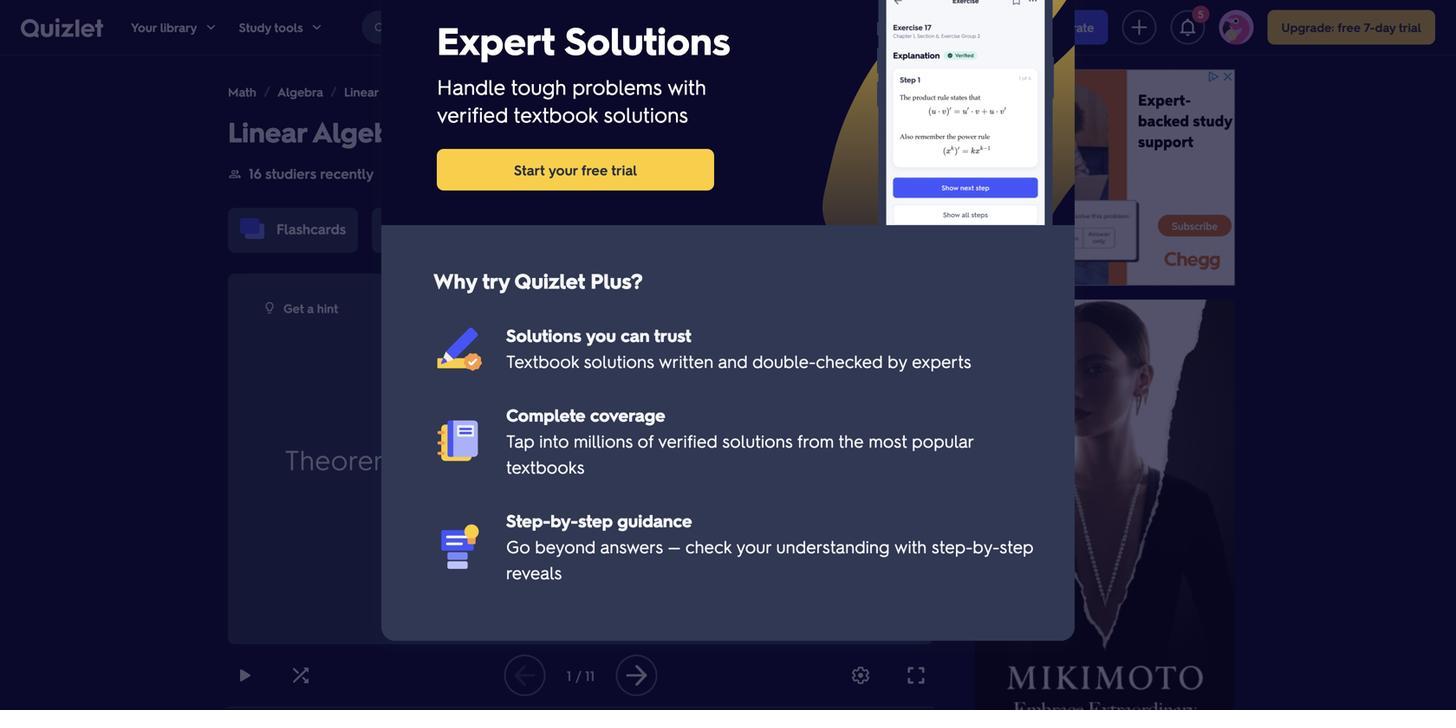 Task type: locate. For each thing, give the bounding box(es) containing it.
solutions down can
[[584, 350, 654, 373]]

handle
[[437, 73, 506, 100]]

a linear system is consistent if and only if the rightmost column of the augmented matrix is not a pivot column - that is, if and only if an echelon form of the augmented matrix has no row of the form [0 ... 0 b] with b nonzero. 

if a linear system is consistent, then the solution set contains either (i) a unique solution, when there are no free variables, or (ii) infinitely many solutions, when there is at least one free variable. element
[[263, 323, 899, 596]]

1 horizontal spatial your
[[737, 536, 772, 558]]

1 vertical spatial advertisement element
[[975, 300, 1235, 711]]

0 vertical spatial augmented
[[263, 370, 362, 394]]

free inside "button"
[[581, 161, 608, 179]]

step
[[578, 510, 613, 532], [1000, 536, 1034, 558]]

or
[[694, 525, 712, 549]]

0 horizontal spatial slash forward image
[[260, 85, 274, 99]]

augmented up 'echelon'
[[263, 370, 362, 394]]

is left consistent
[[395, 339, 408, 363]]

when down consistent, at bottom
[[405, 525, 452, 549]]

theorem 2: existence and uniqueness theorem element
[[263, 323, 899, 596]]

linear up 16
[[228, 114, 306, 150]]

0 vertical spatial solutions
[[604, 101, 688, 128]]

1 horizontal spatial when
[[405, 525, 452, 549]]

reveals
[[506, 562, 562, 584]]

there up the at
[[457, 525, 502, 549]]

double-
[[752, 350, 816, 373]]

if right is,
[[693, 370, 704, 394]]

1 horizontal spatial step
[[1000, 536, 1034, 558]]

0 vertical spatial solutions
[[565, 15, 731, 65]]

expert
[[437, 15, 555, 65]]

augmented down not
[[440, 401, 539, 425]]

is down 2:
[[412, 494, 424, 518]]

test link
[[564, 220, 590, 238]]

2 horizontal spatial with
[[895, 536, 927, 558]]

slash forward image
[[260, 85, 274, 99], [327, 85, 341, 99]]

problems
[[572, 73, 662, 100]]

slash forward image right math
[[260, 85, 274, 99]]

0 vertical spatial linear
[[344, 84, 379, 100]]

free
[[1338, 20, 1361, 35], [581, 161, 608, 179], [567, 525, 602, 549], [575, 555, 610, 580]]

with
[[668, 73, 707, 100], [263, 432, 298, 456], [895, 536, 927, 558]]

slash forward image right the algebra link at the left of the page
[[327, 85, 341, 99]]

free up test
[[581, 161, 608, 179]]

start
[[514, 161, 545, 179]]

of inside "complete coverage tap into millions of verified solutions from the most popular textbooks"
[[638, 430, 654, 453]]

0 horizontal spatial with
[[263, 432, 298, 456]]

a right get
[[307, 301, 314, 316]]

1 vertical spatial linear
[[228, 114, 306, 150]]

options image
[[850, 666, 871, 687]]

0 horizontal spatial when
[[349, 555, 396, 580]]

0 horizontal spatial theorem
[[285, 442, 396, 477]]

contains
[[708, 494, 780, 518]]

1 horizontal spatial augmented
[[440, 401, 539, 425]]

1 vertical spatial your
[[737, 536, 772, 558]]

2 advertisement element from the top
[[975, 300, 1235, 711]]

0 vertical spatial advertisement element
[[975, 69, 1235, 286]]

1 horizontal spatial there
[[457, 525, 502, 549]]

verified inside expert solutions handle tough problems with verified textbook solutions
[[437, 101, 508, 128]]

no
[[637, 401, 667, 425]]

your
[[549, 161, 578, 179], [737, 536, 772, 558]]

of down no
[[638, 430, 654, 453]]

2 form from the left
[[765, 401, 806, 425]]

slash forward image for algebra
[[327, 85, 341, 99]]

system inside a linear system is consistent if and only if the rightmost column of the augmented matrix is not a pivot column - that is, if and only if an echelon form of the augmented matrix has no row of the form [0 ... 0 b] with b nonzero.
[[331, 339, 390, 363]]

you
[[586, 324, 616, 347]]

step up beyond
[[578, 510, 613, 532]]

0 vertical spatial only
[[559, 339, 596, 363]]

try
[[483, 267, 510, 294]]

generate button
[[1000, 10, 1108, 45]]

either
[[786, 494, 835, 518]]

1 horizontal spatial theorem
[[765, 442, 877, 477]]

(i)
[[840, 494, 856, 518]]

match
[[708, 220, 748, 238]]

with left step-
[[895, 536, 927, 558]]

linear up the unique
[[295, 494, 342, 518]]

augmented
[[263, 370, 362, 394], [440, 401, 539, 425]]

/
[[576, 667, 582, 685]]

quizlet image
[[21, 17, 103, 37], [21, 18, 103, 37]]

guidance
[[617, 510, 692, 532]]

verified
[[437, 101, 508, 128], [658, 430, 718, 453]]

there left the at
[[401, 555, 446, 580]]

theorems
[[423, 114, 551, 150]]

solutions down problems
[[604, 101, 688, 128]]

0 vertical spatial matrix
[[367, 370, 420, 394]]

verified inside "complete coverage tap into millions of verified solutions from the most popular textbooks"
[[658, 430, 718, 453]]

get a hint
[[283, 301, 338, 316]]

0 horizontal spatial verified
[[437, 101, 508, 128]]

[0
[[812, 401, 829, 425]]

1 horizontal spatial column
[[737, 339, 802, 363]]

1 vertical spatial when
[[349, 555, 396, 580]]

with right problems
[[668, 73, 707, 100]]

slash forward image for math
[[260, 85, 274, 99]]

linear algebra link
[[344, 83, 427, 101]]

column right rightmost
[[737, 339, 802, 363]]

system up solution, on the left of page
[[347, 494, 407, 518]]

1 vertical spatial trial
[[612, 161, 637, 179]]

the
[[617, 339, 644, 363], [829, 339, 857, 363], [407, 401, 435, 425], [733, 401, 760, 425], [839, 430, 864, 453], [570, 494, 598, 518]]

1 vertical spatial linear
[[295, 494, 342, 518]]

1 vertical spatial only
[[747, 370, 784, 394]]

1 horizontal spatial trial
[[1399, 20, 1422, 35]]

textbook
[[514, 101, 598, 128]]

the left by
[[829, 339, 857, 363]]

with inside 'step-by-step guidance go beyond answers — check your understanding with step-by-step reveals'
[[895, 536, 927, 558]]

2 slash forward image from the left
[[327, 85, 341, 99]]

step right step-
[[1000, 536, 1034, 558]]

are
[[507, 525, 535, 549]]

if a linear system is consistent, then the solution set contains either (i) a unique solution, when there are no free variables, or (ii) infinitely many solutions, when there is at least one free variable.
[[263, 494, 871, 580]]

linear for linear algebra theorems
[[228, 114, 306, 150]]

advertisement element
[[975, 69, 1235, 286], [975, 300, 1235, 711]]

only left can
[[559, 339, 596, 363]]

verified down "handle"
[[437, 101, 508, 128]]

math
[[228, 84, 257, 100]]

learn
[[420, 220, 457, 238]]

form up nonzero.
[[338, 401, 379, 425]]

0 horizontal spatial trial
[[612, 161, 637, 179]]

why try quizlet plus?
[[433, 267, 643, 294]]

solutions up textbook
[[506, 324, 581, 347]]

trial down problems
[[612, 161, 637, 179]]

1 advertisement element from the top
[[975, 69, 1235, 286]]

0 horizontal spatial there
[[401, 555, 446, 580]]

trial right day
[[1399, 20, 1422, 35]]

linear down get
[[278, 339, 325, 363]]

None search field
[[362, 11, 972, 44]]

1 horizontal spatial with
[[668, 73, 707, 100]]

free right one
[[575, 555, 610, 580]]

free left 7-
[[1338, 20, 1361, 35]]

is left not
[[425, 370, 438, 394]]

1 horizontal spatial matrix
[[544, 401, 597, 425]]

trial inside "button"
[[612, 161, 637, 179]]

and inside solutions you can trust textbook solutions written and double-checked by experts
[[718, 350, 748, 373]]

upgrade: free 7-day trial
[[1282, 20, 1422, 35]]

linear for linear algebra
[[344, 84, 379, 100]]

your down contains
[[737, 536, 772, 558]]

only left an
[[747, 370, 784, 394]]

with inside expert solutions handle tough problems with verified textbook solutions
[[668, 73, 707, 100]]

arrow right image
[[623, 662, 650, 690]]

linear up "linear algebra theorems"
[[344, 84, 379, 100]]

answers
[[600, 536, 663, 558]]

1 vertical spatial column
[[551, 370, 615, 394]]

1 horizontal spatial form
[[765, 401, 806, 425]]

verified down "row"
[[658, 430, 718, 453]]

0 vertical spatial verified
[[437, 101, 508, 128]]

matrix
[[367, 370, 420, 394], [544, 401, 597, 425]]

0 horizontal spatial linear
[[228, 114, 306, 150]]

algebra down linear algebra
[[312, 114, 417, 150]]

0 vertical spatial trial
[[1399, 20, 1422, 35]]

into
[[539, 430, 569, 453]]

1 horizontal spatial by-
[[973, 536, 1000, 558]]

2 theorem from the left
[[765, 442, 877, 477]]

solutions inside solutions you can trust textbook solutions written and double-checked by experts
[[584, 350, 654, 373]]

1 vertical spatial matrix
[[544, 401, 597, 425]]

1 horizontal spatial verified
[[658, 430, 718, 453]]

your right start
[[549, 161, 578, 179]]

if up pivot
[[506, 339, 516, 363]]

1 vertical spatial with
[[263, 432, 298, 456]]

pivot
[[502, 370, 546, 394]]

0
[[852, 401, 863, 425]]

0 vertical spatial step
[[578, 510, 613, 532]]

of
[[807, 339, 825, 363], [384, 401, 402, 425], [710, 401, 728, 425], [638, 430, 654, 453]]

2 quizlet image from the top
[[21, 18, 103, 37]]

column left the -
[[551, 370, 615, 394]]

no
[[540, 525, 562, 549]]

1 form from the left
[[338, 401, 379, 425]]

1 vertical spatial solutions
[[506, 324, 581, 347]]

theorem down 'echelon'
[[285, 442, 396, 477]]

the up the -
[[617, 339, 644, 363]]

matrix left not
[[367, 370, 420, 394]]

and
[[521, 339, 554, 363], [718, 350, 748, 373], [709, 370, 741, 394], [559, 442, 607, 477]]

match link
[[708, 220, 748, 238]]

search image
[[373, 21, 387, 35]]

solutions
[[565, 15, 731, 65], [506, 324, 581, 347]]

0 horizontal spatial your
[[549, 161, 578, 179]]

0 vertical spatial linear
[[278, 339, 325, 363]]

1 horizontal spatial linear
[[344, 84, 379, 100]]

0 horizontal spatial matrix
[[367, 370, 420, 394]]

millions
[[574, 430, 633, 453]]

is,
[[672, 370, 688, 394]]

algebra for linear algebra
[[381, 84, 427, 100]]

echelon
[[263, 401, 333, 425]]

algebra up "linear algebra theorems"
[[381, 84, 427, 100]]

recently
[[320, 164, 374, 182]]

nonzero.
[[321, 432, 396, 456]]

2 vertical spatial solutions
[[722, 430, 793, 453]]

verified for complete coverage
[[658, 430, 718, 453]]

tap
[[506, 430, 535, 453]]

form
[[338, 401, 379, 425], [765, 401, 806, 425]]

only
[[559, 339, 596, 363], [747, 370, 784, 394]]

1 slash forward image from the left
[[260, 85, 274, 99]]

the right "then"
[[570, 494, 598, 518]]

checked
[[816, 350, 883, 373]]

the down the 0
[[839, 430, 864, 453]]

the inside "complete coverage tap into millions of verified solutions from the most popular textbooks"
[[839, 430, 864, 453]]

theorem down [0
[[765, 442, 877, 477]]

least
[[490, 555, 531, 580]]

1 vertical spatial verified
[[658, 430, 718, 453]]

0 horizontal spatial column
[[551, 370, 615, 394]]

math link
[[228, 83, 257, 101]]

shuffle image
[[290, 666, 311, 687]]

2 vertical spatial with
[[895, 536, 927, 558]]

matrix up into
[[544, 401, 597, 425]]

system down hint
[[331, 339, 390, 363]]

play image
[[235, 666, 256, 687]]

verified for expert solutions
[[437, 101, 508, 128]]

with inside a linear system is consistent if and only if the rightmost column of the augmented matrix is not a pivot column - that is, if and only if an echelon form of the augmented matrix has no row of the form [0 ... 0 b] with b nonzero.
[[263, 432, 298, 456]]

1 vertical spatial solutions
[[584, 350, 654, 373]]

infinitely
[[743, 525, 815, 549]]

solutions up problems
[[565, 15, 731, 65]]

there
[[457, 525, 502, 549], [401, 555, 446, 580]]

0 vertical spatial with
[[668, 73, 707, 100]]

experts
[[912, 350, 972, 373]]

1 horizontal spatial only
[[747, 370, 784, 394]]

with left b
[[263, 432, 298, 456]]

when down solution, on the left of page
[[349, 555, 396, 580]]

0 vertical spatial your
[[549, 161, 578, 179]]

textbooks
[[506, 456, 585, 479]]

an
[[804, 370, 825, 394]]

0 vertical spatial system
[[331, 339, 390, 363]]

a right not
[[487, 370, 497, 394]]

1 horizontal spatial slash forward image
[[327, 85, 341, 99]]

7-
[[1364, 20, 1375, 35]]

if
[[263, 494, 274, 518]]

q-chat link
[[852, 220, 900, 238]]

0 horizontal spatial by-
[[551, 510, 578, 532]]

0 horizontal spatial form
[[338, 401, 379, 425]]

form left [0
[[765, 401, 806, 425]]

1 vertical spatial system
[[347, 494, 407, 518]]

unique
[[263, 525, 321, 549]]

uniqueness
[[615, 442, 760, 477]]

0 vertical spatial when
[[405, 525, 452, 549]]

solutions left from
[[722, 430, 793, 453]]

q-chat
[[852, 220, 900, 238]]

—
[[668, 536, 681, 558]]

solutions
[[604, 101, 688, 128], [584, 350, 654, 373], [722, 430, 793, 453]]

system inside if a linear system is consistent, then the solution set contains either (i) a unique solution, when there are no free variables, or (ii) infinitely many solutions, when there is at least one free variable.
[[347, 494, 407, 518]]



Task type: vqa. For each thing, say whether or not it's contained in the screenshot.
column to the top
yes



Task type: describe. For each thing, give the bounding box(es) containing it.
...
[[834, 401, 847, 425]]

complete coverage tap into millions of verified solutions from the most popular textbooks
[[506, 404, 974, 479]]

learn link
[[420, 220, 457, 238]]

solutions inside solutions you can trust textbook solutions written and double-checked by experts
[[506, 324, 581, 347]]

plus?
[[591, 267, 643, 294]]

algebra for linear algebra theorems
[[312, 114, 417, 150]]

q-
[[852, 220, 870, 238]]

row
[[672, 401, 705, 425]]

has
[[602, 401, 631, 425]]

understanding
[[776, 536, 890, 558]]

variables,
[[607, 525, 689, 549]]

a down lightbulb icon
[[263, 339, 272, 363]]

if left an
[[789, 370, 799, 394]]

linear inside if a linear system is consistent, then the solution set contains either (i) a unique solution, when there are no free variables, or (ii) infinitely many solutions, when there is at least one free variable.
[[295, 494, 342, 518]]

(1
[[433, 164, 443, 182]]

step-by-step guidance go beyond answers — check your understanding with step-by-step reveals
[[506, 510, 1034, 584]]

popular
[[912, 430, 974, 453]]

one
[[536, 555, 570, 580]]

16
[[249, 164, 261, 182]]

go
[[506, 536, 530, 558]]

0 horizontal spatial augmented
[[263, 370, 362, 394]]

solutions you can trust textbook solutions written and double-checked by experts
[[506, 324, 972, 373]]

0 horizontal spatial only
[[559, 339, 596, 363]]

variable.
[[614, 555, 687, 580]]

of right "row"
[[710, 401, 728, 425]]

upgrade: free 7-day trial button
[[1268, 10, 1436, 45]]

at
[[469, 555, 485, 580]]

of up an
[[807, 339, 825, 363]]

-
[[621, 370, 629, 394]]

step-
[[506, 510, 551, 532]]

trial inside 'button'
[[1399, 20, 1422, 35]]

start your free trial button
[[437, 149, 714, 191]]

beyond
[[535, 536, 596, 558]]

hint
[[317, 301, 338, 316]]

trust
[[654, 324, 692, 347]]

linear inside a linear system is consistent if and only if the rightmost column of the augmented matrix is not a pivot column - that is, if and only if an echelon form of the augmented matrix has no row of the form [0 ... 0 b] with b nonzero.
[[278, 339, 325, 363]]

a right if in the left bottom of the page
[[279, 494, 289, 518]]

the up 2:
[[407, 401, 435, 425]]

2:
[[404, 442, 424, 477]]

linear algebra
[[344, 84, 427, 100]]

free right no
[[567, 525, 602, 549]]

algebra right math
[[277, 84, 323, 100]]

flashcards
[[277, 220, 346, 238]]

theorem 2: existence and uniqueness theorem
[[285, 442, 877, 477]]

0 horizontal spatial step
[[578, 510, 613, 532]]

your inside 'step-by-step guidance go beyond answers — check your understanding with step-by-step reveals'
[[737, 536, 772, 558]]

5.0
[[410, 164, 429, 182]]

consistent
[[413, 339, 500, 363]]

algebra link
[[277, 83, 323, 101]]

set
[[678, 494, 703, 518]]

test
[[564, 220, 590, 238]]

flashcards link
[[277, 220, 346, 238]]

0 vertical spatial by-
[[551, 510, 578, 532]]

of up nonzero.
[[384, 401, 402, 425]]

1 vertical spatial by-
[[973, 536, 1000, 558]]

1 / 11
[[567, 667, 595, 685]]

your inside "button"
[[549, 161, 578, 179]]

5.0 (1 review) button
[[388, 153, 495, 194]]

if left can
[[601, 339, 612, 363]]

consistent,
[[430, 494, 522, 518]]

can
[[621, 324, 650, 347]]

0 vertical spatial column
[[737, 339, 802, 363]]

check
[[686, 536, 732, 558]]

studiers
[[265, 164, 316, 182]]

(ii)
[[718, 525, 738, 549]]

solutions inside "complete coverage tap into millions of verified solutions from the most popular textbooks"
[[722, 430, 793, 453]]

day
[[1375, 20, 1396, 35]]

solution
[[603, 494, 672, 518]]

quizlet
[[515, 267, 585, 294]]

solution,
[[326, 525, 400, 549]]

not
[[443, 370, 482, 394]]

solutions inside expert solutions handle tough problems with verified textbook solutions
[[604, 101, 688, 128]]

free inside 'button'
[[1338, 20, 1361, 35]]

upgrade:
[[1282, 20, 1335, 35]]

1 quizlet image from the top
[[21, 17, 103, 37]]

1 vertical spatial augmented
[[440, 401, 539, 425]]

then
[[527, 494, 565, 518]]

arrow left image
[[511, 662, 539, 690]]

expert solutions dialog
[[381, 0, 1075, 642]]

b]
[[868, 401, 886, 425]]

fullscreen image
[[906, 666, 927, 687]]

the right "row"
[[733, 401, 760, 425]]

the inside if a linear system is consistent, then the solution set contains either (i) a unique solution, when there are no free variables, or (ii) infinitely many solutions, when there is at least one free variable.
[[570, 494, 598, 518]]

solutions inside expert solutions handle tough problems with verified textbook solutions
[[565, 15, 731, 65]]

16 studiers recently
[[249, 164, 374, 182]]

many
[[820, 525, 866, 549]]

expert solutions handle tough problems with verified textbook solutions
[[437, 15, 731, 128]]

step-
[[932, 536, 973, 558]]

11
[[585, 667, 595, 685]]

why
[[433, 267, 477, 294]]

written
[[659, 350, 714, 373]]

0 vertical spatial there
[[457, 525, 502, 549]]

existence
[[432, 442, 552, 477]]

solutions,
[[263, 555, 344, 580]]

1 theorem from the left
[[285, 442, 396, 477]]

1 vertical spatial step
[[1000, 536, 1034, 558]]

complete
[[506, 404, 586, 427]]

lightbulb image
[[263, 301, 277, 315]]

1 vertical spatial there
[[401, 555, 446, 580]]

generate
[[1042, 20, 1094, 35]]

by
[[888, 350, 907, 373]]

1
[[567, 667, 572, 685]]

is left the at
[[452, 555, 464, 580]]

review)
[[446, 164, 493, 182]]

a right the '(i)' on the right
[[861, 494, 871, 518]]

get
[[283, 301, 304, 316]]

that
[[633, 370, 666, 394]]

chat
[[870, 220, 900, 238]]



